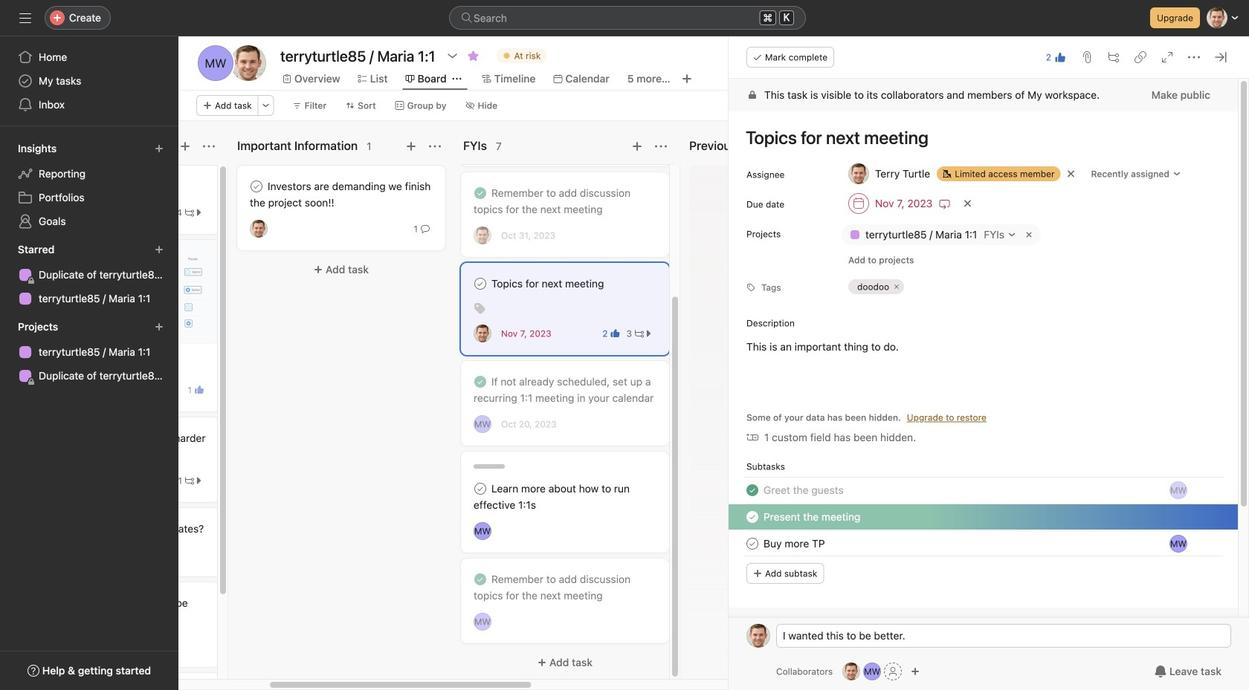 Task type: describe. For each thing, give the bounding box(es) containing it.
mark complete checkbox inside list item
[[744, 509, 761, 527]]

add tab image
[[681, 73, 693, 85]]

2 add task image from the left
[[405, 141, 417, 152]]

1 more section actions image from the left
[[203, 141, 215, 152]]

1 list item from the top
[[729, 477, 1238, 504]]

2 likes. you liked this task image
[[1054, 51, 1066, 63]]

projects element
[[0, 314, 178, 391]]

toggle assignee popover image for 1st completed image from the top
[[474, 416, 492, 434]]

completed checkbox for toggle assignee popover image associated with 1st completed image from the top
[[471, 373, 489, 391]]

more actions image
[[261, 101, 270, 110]]

2 toggle assignee popover image from the top
[[474, 325, 492, 343]]

0 horizontal spatial add or remove collaborators image
[[843, 663, 860, 681]]

Search tasks, projects, and more text field
[[449, 6, 806, 30]]

starred element
[[0, 236, 178, 314]]

1 like. you liked this task image
[[195, 386, 204, 395]]

2 completed image from the top
[[471, 571, 489, 589]]

completed checkbox for toggle assignee popover image related to completed icon to the top
[[471, 184, 489, 202]]

3 list item from the top
[[729, 531, 1238, 558]]

open user profile image
[[747, 625, 770, 648]]

2 list item from the top
[[729, 504, 1238, 531]]

more section actions image
[[655, 141, 667, 152]]

1 horizontal spatial add or remove collaborators image
[[863, 663, 881, 681]]

add task image
[[631, 141, 643, 152]]

insights element
[[0, 135, 178, 236]]

remove image
[[892, 283, 901, 291]]

new insights image
[[155, 144, 164, 153]]

global element
[[0, 36, 178, 126]]

hide sidebar image
[[19, 12, 31, 24]]

show options image
[[447, 50, 458, 62]]

0 comments. click to go to subtask details and comments image
[[1208, 512, 1219, 524]]

1 vertical spatial mark complete checkbox
[[471, 275, 489, 293]]



Task type: vqa. For each thing, say whether or not it's contained in the screenshot.
line_and_symbols icon on the right top
no



Task type: locate. For each thing, give the bounding box(es) containing it.
2 vertical spatial mark complete checkbox
[[744, 509, 761, 527]]

Completed checkbox
[[744, 482, 761, 500], [471, 571, 489, 589]]

tab actions image
[[453, 74, 462, 83]]

1 vertical spatial completed image
[[471, 571, 489, 589]]

toggle assignee popover image
[[250, 220, 268, 238], [1170, 482, 1188, 500], [474, 523, 492, 541], [1170, 535, 1188, 553], [474, 613, 492, 631]]

main content inside the topics for next meeting dialog
[[729, 79, 1238, 691]]

add task image
[[179, 141, 191, 152], [405, 141, 417, 152]]

copy task link image
[[1135, 51, 1147, 63]]

None text field
[[277, 42, 439, 69]]

1 horizontal spatial mark complete checkbox
[[471, 275, 489, 293]]

0 vertical spatial completed checkbox
[[471, 184, 489, 202]]

Completed checkbox
[[471, 184, 489, 202], [471, 373, 489, 391]]

1 comment image
[[421, 225, 430, 233]]

list item
[[729, 477, 1238, 504], [729, 504, 1238, 531], [729, 531, 1238, 558]]

1 completed checkbox from the top
[[471, 184, 489, 202]]

close details image
[[1215, 51, 1227, 63]]

remove from starred image
[[467, 50, 479, 62]]

0 horizontal spatial add task image
[[179, 141, 191, 152]]

Mark complete checkbox
[[471, 480, 489, 498], [744, 535, 761, 553]]

completed image
[[471, 373, 489, 391], [471, 571, 489, 589]]

1 horizontal spatial mark complete checkbox
[[744, 535, 761, 553]]

1 horizontal spatial add task image
[[405, 141, 417, 152]]

0 vertical spatial completed image
[[471, 184, 489, 202]]

full screen image
[[1161, 51, 1173, 63]]

add subtask image
[[1108, 51, 1120, 63]]

more section actions image
[[203, 141, 215, 152], [429, 141, 441, 152]]

mark complete checkbox inside list item
[[744, 535, 761, 553]]

0 horizontal spatial completed image
[[471, 184, 489, 202]]

task name text field for mark complete checkbox in list item
[[764, 536, 825, 553]]

2 completed checkbox from the top
[[471, 373, 489, 391]]

task name text field for the top completed checkbox
[[764, 483, 844, 499]]

attachments: add a file to this task, topics for next meeting image
[[1081, 51, 1093, 63]]

topics for next meeting dialog
[[729, 36, 1249, 691]]

completed image
[[471, 184, 489, 202], [744, 482, 761, 500]]

1 vertical spatial toggle assignee popover image
[[474, 325, 492, 343]]

0 vertical spatial toggle assignee popover image
[[474, 227, 492, 245]]

main content
[[729, 79, 1238, 691]]

task name text field for mark complete option within the list item
[[764, 509, 861, 526]]

1 horizontal spatial more section actions image
[[429, 141, 441, 152]]

Mark complete checkbox
[[248, 178, 265, 196], [471, 275, 489, 293], [744, 509, 761, 527]]

1 completed image from the top
[[471, 373, 489, 391]]

Task Name text field
[[736, 120, 1220, 155], [764, 483, 844, 499], [764, 509, 861, 526], [764, 536, 825, 553]]

0 vertical spatial completed checkbox
[[744, 482, 761, 500]]

2 more section actions image from the left
[[429, 141, 441, 152]]

0 horizontal spatial mark complete checkbox
[[471, 480, 489, 498]]

1 vertical spatial completed checkbox
[[471, 571, 489, 589]]

2 likes. you liked this task image
[[611, 329, 620, 338]]

more actions for this task image
[[1188, 51, 1200, 63]]

0 horizontal spatial more section actions image
[[203, 141, 215, 152]]

mark complete image
[[471, 275, 489, 293]]

2 horizontal spatial add or remove collaborators image
[[911, 668, 920, 677]]

0 horizontal spatial mark complete checkbox
[[248, 178, 265, 196]]

1 vertical spatial completed checkbox
[[471, 373, 489, 391]]

1 add task image from the left
[[179, 141, 191, 152]]

toggle assignee popover image
[[474, 227, 492, 245], [474, 325, 492, 343], [474, 416, 492, 434]]

1 vertical spatial completed image
[[744, 482, 761, 500]]

toggle assignee popover image for completed icon to the top
[[474, 227, 492, 245]]

remove assignee image
[[1067, 170, 1076, 178]]

0 vertical spatial mark complete checkbox
[[248, 178, 265, 196]]

1 toggle assignee popover image from the top
[[474, 227, 492, 245]]

1 horizontal spatial completed image
[[744, 482, 761, 500]]

None field
[[449, 6, 806, 30]]

0 horizontal spatial completed checkbox
[[471, 571, 489, 589]]

2 horizontal spatial mark complete checkbox
[[744, 509, 761, 527]]

remove image
[[1023, 229, 1035, 241]]

clear due date image
[[963, 199, 972, 208]]

1 vertical spatial mark complete checkbox
[[744, 535, 761, 553]]

1 horizontal spatial completed checkbox
[[744, 482, 761, 500]]

2 vertical spatial toggle assignee popover image
[[474, 416, 492, 434]]

mark complete image
[[248, 178, 265, 196], [471, 480, 489, 498], [744, 509, 761, 527], [744, 535, 761, 553]]

3 toggle assignee popover image from the top
[[474, 416, 492, 434]]

0 vertical spatial mark complete checkbox
[[471, 480, 489, 498]]

0 vertical spatial completed image
[[471, 373, 489, 391]]

add or remove collaborators image
[[843, 663, 860, 681], [863, 663, 881, 681], [911, 668, 920, 677]]



